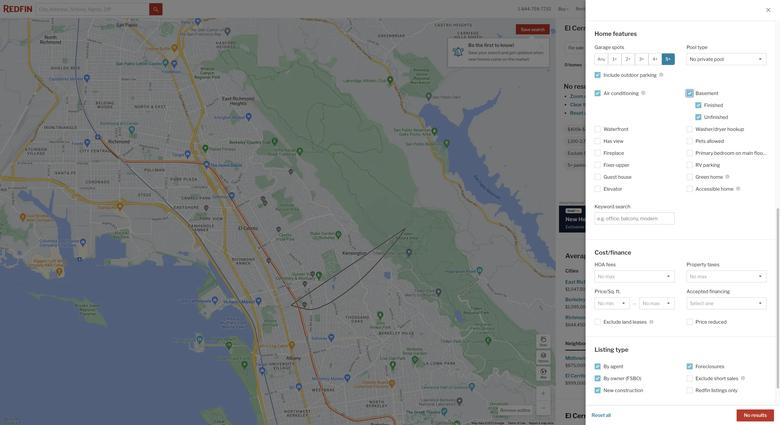 Task type: locate. For each thing, give the bounding box(es) containing it.
new construction
[[604, 388, 644, 394]]

1 horizontal spatial parking
[[640, 72, 657, 78]]

1 vertical spatial richmond
[[566, 315, 589, 321]]

no inside no results button
[[744, 413, 751, 419]]

0 horizontal spatial your
[[479, 50, 487, 55]]

1 vertical spatial no results
[[744, 413, 767, 419]]

land left leases
[[622, 320, 632, 325]]

$400k-$4.5m inside button
[[602, 45, 630, 50]]

richmond inside richmond homes for sale $644,450
[[566, 315, 589, 321]]

1 horizontal spatial map
[[592, 102, 602, 108]]

1 horizontal spatial 5+
[[666, 57, 671, 62]]

listing type
[[595, 347, 629, 354]]

cerrito down green
[[687, 184, 703, 189]]

search inside save your search and get updated when new homes come on the market.
[[488, 50, 501, 55]]

map for map data ©2023 google
[[472, 422, 478, 425]]

search
[[532, 27, 545, 32], [488, 50, 501, 55], [616, 204, 631, 210]]

basement
[[696, 91, 719, 96], [728, 151, 748, 156]]

$629,000
[[668, 287, 688, 292]]

map right a in the bottom of the page
[[541, 422, 547, 425]]

cerrito for el cerrito hills homes for sale $999,000
[[571, 373, 587, 379]]

air conditioning up the boundary in the right of the page
[[604, 91, 639, 96]]

homes right heights
[[620, 279, 635, 285]]

map down options
[[541, 376, 547, 379]]

0 vertical spatial 5+
[[666, 57, 671, 62]]

homes inside save your search and get updated when new homes come on the market.
[[477, 57, 490, 62]]

$1,047,500
[[566, 287, 588, 292]]

0 horizontal spatial all
[[585, 110, 590, 116]]

for down listing
[[603, 356, 609, 361]]

homes down price/sq.
[[587, 297, 602, 303]]

$4.5m left remove $400k-$4.5m image
[[583, 127, 595, 132]]

home for accessible
[[721, 186, 734, 192]]

0 vertical spatial save
[[521, 27, 531, 32]]

ad region
[[559, 206, 777, 233]]

2 by from the top
[[604, 376, 610, 382]]

coming
[[620, 139, 635, 144]]

remove exclude 55+ communities image
[[622, 152, 625, 155]]

of right 'one'
[[638, 110, 643, 116]]

green home
[[696, 174, 723, 180]]

cerrito inside the el cerrito hills homes for sale $999,000
[[571, 373, 587, 379]]

submit search image
[[154, 7, 158, 12]]

search down 759-
[[532, 27, 545, 32]]

albany
[[668, 279, 684, 285]]

save inside button
[[521, 27, 531, 32]]

1 horizontal spatial exclude
[[604, 320, 621, 325]]

average
[[566, 252, 592, 260]]

1 horizontal spatial air
[[681, 151, 686, 156]]

studio+ for studio+
[[612, 127, 627, 132]]

advertisement
[[559, 201, 584, 205]]

4+ right /
[[708, 45, 713, 50]]

accessible home
[[696, 186, 734, 192]]

0 vertical spatial ft.
[[599, 139, 603, 144]]

basement up finished
[[696, 91, 719, 96]]

1 horizontal spatial the
[[508, 57, 515, 62]]

by for by owner (fsbo)
[[604, 376, 610, 382]]

land left remove townhouse, land image on the top of the page
[[700, 127, 708, 132]]

homes down berkeley homes for sale $1,095,000
[[590, 315, 605, 321]]

sale
[[642, 24, 656, 32]]

on
[[503, 57, 508, 62], [736, 150, 742, 156]]

4+ inside button
[[708, 45, 713, 50]]

2 horizontal spatial parking
[[704, 162, 720, 168]]

1 vertical spatial exclude
[[604, 320, 621, 325]]

type for pool type
[[698, 44, 708, 50]]

option group
[[595, 53, 675, 65]]

ca left the real
[[598, 412, 607, 420]]

for down financing
[[712, 297, 718, 303]]

0 horizontal spatial studio+
[[612, 127, 627, 132]]

list box for hoa fees
[[595, 271, 675, 283]]

1 vertical spatial air conditioning
[[681, 151, 712, 156]]

report left a in the bottom of the page
[[529, 422, 538, 425]]

1 vertical spatial $400k-$4.5m
[[568, 127, 595, 132]]

neighborhoods element
[[566, 336, 601, 351]]

map data ©2023 google
[[472, 422, 504, 425]]

exclude down "1,100-"
[[568, 151, 583, 156]]

filters down the clear the map boundary button
[[591, 110, 604, 116]]

0 vertical spatial of
[[638, 110, 643, 116]]

home features
[[595, 30, 637, 37]]

search up e.g. office, balcony, modern text box
[[616, 204, 631, 210]]

know!
[[501, 42, 514, 48]]

studio+ left /
[[690, 45, 705, 50]]

sale inside for sale button
[[576, 45, 584, 50]]

0 vertical spatial cerrito
[[687, 184, 703, 189]]

for left 'sale'
[[632, 24, 641, 32]]

your right 'one'
[[644, 110, 654, 116]]

$1,849,000
[[668, 305, 691, 310]]

parking down 3+ option
[[640, 72, 657, 78]]

norte
[[677, 373, 690, 379]]

for inside richmond homes for sale $644,450
[[606, 315, 612, 321]]

remove air conditioning image
[[715, 152, 718, 155]]

City, Address, School, Agent, ZIP search field
[[36, 3, 149, 15]]

homes up accepted
[[685, 279, 700, 285]]

remove coming soon, under contract/pending image
[[698, 140, 701, 143]]

el cerrito hills homes for sale $999,000
[[566, 373, 632, 386]]

0 vertical spatial your
[[479, 50, 487, 55]]

list box down ba
[[687, 53, 767, 65]]

air
[[604, 91, 610, 96], [681, 151, 686, 156]]

0 vertical spatial spots
[[612, 44, 625, 50]]

1 vertical spatial 4+
[[653, 57, 658, 62]]

for up '—'
[[636, 279, 643, 285]]

for sale
[[569, 45, 584, 50]]

list box for pool type
[[687, 53, 767, 65]]

ca
[[597, 24, 607, 32], [681, 252, 690, 260], [598, 412, 607, 420]]

pets allowed
[[696, 138, 724, 144]]

remove
[[611, 110, 628, 116]]

search for keyword search
[[616, 204, 631, 210]]

fixer-upper
[[604, 162, 630, 168]]

filters
[[591, 110, 604, 116], [655, 110, 668, 116]]

map
[[541, 376, 547, 379], [472, 422, 478, 425]]

house
[[618, 174, 632, 180]]

0 horizontal spatial results
[[574, 83, 596, 90]]

the down get
[[508, 57, 515, 62]]

exclude up redfin
[[696, 376, 713, 382]]

home for green
[[711, 174, 723, 180]]

your inside zoom out clear the map boundary reset all filters or remove one of your filters below to see more homes
[[644, 110, 654, 116]]

air conditioning
[[604, 91, 639, 96], [681, 151, 712, 156]]

map down the out
[[592, 102, 602, 108]]

1 horizontal spatial to
[[684, 110, 688, 116]]

7732
[[541, 6, 551, 11]]

1 vertical spatial studio+
[[612, 127, 627, 132]]

1 filters from the left
[[591, 110, 604, 116]]

error
[[548, 422, 554, 425]]

type right pool
[[698, 44, 708, 50]]

0 horizontal spatial map
[[472, 422, 478, 425]]

0 vertical spatial basement
[[696, 91, 719, 96]]

homes inside san francisco homes for sale $1,349,900
[[701, 315, 716, 321]]

1 horizontal spatial 4+
[[708, 45, 713, 50]]

1 by from the top
[[604, 364, 610, 370]]

be the first to know! dialog
[[448, 35, 549, 67]]

0 horizontal spatial parking
[[574, 163, 589, 168]]

home up 'hoa'
[[593, 252, 611, 260]]

list box up financing
[[687, 271, 767, 283]]

for inside berkeley homes for sale $1,095,000
[[603, 297, 610, 303]]

to right first at the top
[[495, 42, 500, 48]]

map inside button
[[541, 376, 547, 379]]

by owner (fsbo)
[[604, 376, 642, 382]]

basement left remove basement image
[[728, 151, 748, 156]]

$400k- up "1,100-"
[[568, 127, 583, 132]]

search inside button
[[532, 27, 545, 32]]

homes down listing
[[587, 356, 602, 361]]

sales
[[727, 376, 739, 382]]

0 horizontal spatial 5+
[[568, 163, 573, 168]]

for down 'foreclosures'
[[707, 373, 714, 379]]

1 horizontal spatial your
[[644, 110, 654, 116]]

list box down near
[[595, 271, 675, 283]]

$400k-$4.5m
[[602, 45, 630, 50], [568, 127, 595, 132]]

5+ for 5+ parking spots
[[568, 163, 573, 168]]

1 vertical spatial 5+
[[568, 163, 573, 168]]

reset left the real
[[592, 413, 605, 419]]

homes down finished
[[711, 110, 726, 116]]

remove 1,100-2,750 sq. ft. image
[[607, 140, 610, 143]]

0 horizontal spatial air conditioning
[[604, 91, 639, 96]]

reset
[[570, 110, 584, 116], [592, 413, 605, 419]]

your down first at the top
[[479, 50, 487, 55]]

sale inside albany homes for sale $629,000
[[709, 279, 718, 285]]

filters left below
[[655, 110, 668, 116]]

1 vertical spatial results
[[752, 413, 767, 419]]

the
[[476, 42, 483, 48], [508, 57, 515, 62], [583, 102, 591, 108]]

exclude up zip codes element
[[604, 320, 621, 325]]

east richmond heights homes for sale $1,047,500
[[566, 279, 653, 292]]

1 horizontal spatial all
[[606, 413, 611, 419]]

ft. right "sq."
[[599, 139, 603, 144]]

studio+
[[690, 45, 705, 50], [612, 127, 627, 132]]

Any radio
[[595, 53, 608, 65]]

1 horizontal spatial studio+
[[690, 45, 705, 50]]

for inside the "east richmond heights homes for sale $1,047,500"
[[636, 279, 643, 285]]

1 vertical spatial by
[[604, 376, 610, 382]]

2,750
[[580, 139, 592, 144]]

0 horizontal spatial search
[[488, 50, 501, 55]]

homes right new
[[477, 57, 490, 62]]

0 horizontal spatial report
[[529, 422, 538, 425]]

$875,000
[[566, 363, 586, 368]]

sort
[[590, 62, 598, 67]]

spots left the remove 5+ parking spots icon
[[590, 163, 600, 168]]

$400k-$4.5m up the 1+ radio
[[602, 45, 630, 50]]

4+ radio
[[649, 53, 662, 65]]

report ad button
[[764, 202, 777, 206]]

0 horizontal spatial no results
[[564, 83, 596, 90]]

1 vertical spatial $400k-
[[568, 127, 583, 132]]

0 vertical spatial land
[[700, 127, 708, 132]]

homes down 'foreclosures'
[[691, 373, 706, 379]]

el for el cerrito, ca homes for sale
[[565, 24, 571, 32]]

0 vertical spatial all
[[585, 110, 590, 116]]

0 horizontal spatial cerrito
[[571, 373, 587, 379]]

5+ inside radio
[[666, 57, 671, 62]]

1 horizontal spatial cerrito
[[687, 184, 703, 189]]

0 vertical spatial map
[[541, 376, 547, 379]]

0 vertical spatial conditioning
[[611, 91, 639, 96]]

ft.
[[599, 139, 603, 144], [616, 289, 621, 295]]

heights
[[601, 279, 619, 285]]

sale inside the midtown homes for sale $875,000
[[610, 356, 619, 361]]

1 horizontal spatial $400k-$4.5m
[[602, 45, 630, 50]]

homes down kensington homes for sale $1,849,000
[[701, 315, 716, 321]]

cerrito, for el cerrito, ca real estate trends
[[573, 412, 597, 420]]

2 horizontal spatial the
[[583, 102, 591, 108]]

0 vertical spatial 4+
[[708, 45, 713, 50]]

5+ radio
[[662, 53, 675, 65]]

0 horizontal spatial filters
[[591, 110, 604, 116]]

1 vertical spatial search
[[488, 50, 501, 55]]

on down and
[[503, 57, 508, 62]]

save your search and get updated when new homes come on the market.
[[468, 50, 544, 62]]

features
[[613, 30, 637, 37]]

richmond up $1,047,500
[[577, 279, 600, 285]]

by left agent
[[604, 364, 610, 370]]

type up agent
[[616, 347, 629, 354]]

4+ inside radio
[[653, 57, 658, 62]]

2 horizontal spatial search
[[616, 204, 631, 210]]

parking down 55+
[[574, 163, 589, 168]]

home up accessible home
[[711, 174, 723, 180]]

reset inside zoom out clear the map boundary reset all filters or remove one of your filters below to see more homes
[[570, 110, 584, 116]]

remove outline
[[500, 408, 531, 413]]

4+
[[708, 45, 713, 50], [653, 57, 658, 62]]

0 horizontal spatial to
[[495, 42, 500, 48]]

francisco
[[678, 315, 700, 321]]

the right be
[[476, 42, 483, 48]]

home right accessible
[[721, 186, 734, 192]]

your
[[479, 50, 487, 55], [644, 110, 654, 116]]

updated
[[517, 50, 533, 55]]

list box for property taxes
[[687, 271, 767, 283]]

search up come
[[488, 50, 501, 55]]

2 vertical spatial search
[[616, 204, 631, 210]]

0 vertical spatial studio+
[[690, 45, 705, 50]]

map left data
[[472, 422, 478, 425]]

homes right 0
[[569, 62, 582, 67]]

0 horizontal spatial air
[[604, 91, 610, 96]]

0 vertical spatial report
[[764, 202, 773, 205]]

844-
[[522, 6, 532, 11]]

homes inside the "east richmond heights homes for sale $1,047,500"
[[620, 279, 635, 285]]

0 vertical spatial results
[[574, 83, 596, 90]]

0 vertical spatial air conditioning
[[604, 91, 639, 96]]

by
[[604, 364, 610, 370], [604, 376, 610, 382]]

air conditioning up rv
[[681, 151, 712, 156]]

cerrito, for el cerrito, ca homes for sale
[[572, 24, 596, 32]]

1 vertical spatial air
[[681, 151, 686, 156]]

5+ right the 4+ radio
[[666, 57, 671, 62]]

4+ left 5+ radio at the top of page
[[653, 57, 658, 62]]

homes inside the el cerrito hills homes for sale $999,000
[[599, 373, 614, 379]]

0 vertical spatial $4.5m
[[617, 45, 630, 50]]

the inside zoom out clear the map boundary reset all filters or remove one of your filters below to see more homes
[[583, 102, 591, 108]]

1 vertical spatial basement
[[728, 151, 748, 156]]

listings
[[712, 388, 728, 394]]

$400k-$4.5m up 1,100-2,750 sq. ft. on the top of page
[[568, 127, 595, 132]]

richmond inside the "east richmond heights homes for sale $1,047,500"
[[577, 279, 600, 285]]

report left "ad"
[[764, 202, 773, 205]]

1 vertical spatial cerrito
[[571, 373, 587, 379]]

1 vertical spatial spots
[[590, 163, 600, 168]]

accepted
[[687, 289, 709, 295]]

floor
[[755, 150, 765, 156]]

el cerrito link
[[682, 184, 703, 189]]

0 horizontal spatial reset
[[570, 110, 584, 116]]

1 vertical spatial to
[[684, 110, 688, 116]]

no results
[[564, 83, 596, 90], [744, 413, 767, 419]]

neighborhoods
[[566, 341, 601, 347]]

for down berkeley homes for sale $1,095,000
[[606, 315, 612, 321]]

recommended button
[[599, 62, 635, 68]]

kensington homes for sale $1,849,000
[[668, 297, 728, 310]]

and
[[502, 50, 509, 55]]

parking up green home
[[704, 162, 720, 168]]

for up the accepted financing
[[701, 279, 708, 285]]

save up new
[[468, 50, 478, 55]]

0 vertical spatial search
[[532, 27, 545, 32]]

0 vertical spatial home
[[711, 174, 723, 180]]

map
[[592, 102, 602, 108], [541, 422, 547, 425]]

by left owner
[[604, 376, 610, 382]]

the up reset all filters button
[[583, 102, 591, 108]]

parking for 5+ parking spots
[[574, 163, 589, 168]]

studio+ / 4+ ba button
[[686, 42, 726, 54]]

homes down by agent
[[599, 373, 614, 379]]

home for average
[[593, 252, 611, 260]]

5+ down "1,100-"
[[568, 163, 573, 168]]

$400k-$4.5m button
[[598, 42, 637, 54]]

prices
[[612, 252, 631, 260]]

1 horizontal spatial map
[[541, 376, 547, 379]]

cerrito up $999,000
[[571, 373, 587, 379]]

list box down financing
[[687, 298, 767, 310]]

to
[[495, 42, 500, 48], [684, 110, 688, 116]]

homes inside richmond homes for sale $644,450
[[590, 315, 605, 321]]

zoom
[[570, 94, 584, 99]]

0 vertical spatial reset
[[570, 110, 584, 116]]

1,100-
[[568, 139, 580, 144]]

0 vertical spatial type
[[698, 44, 708, 50]]

air down contract/pending
[[681, 151, 686, 156]]

air up the boundary in the right of the page
[[604, 91, 610, 96]]

studio+ up view
[[612, 127, 627, 132]]

land for townhouse,
[[700, 127, 708, 132]]

homes inside zoom out clear the map boundary reset all filters or remove one of your filters below to see more homes
[[711, 110, 726, 116]]

save for save search
[[521, 27, 531, 32]]

all
[[585, 110, 590, 116], [606, 413, 611, 419]]

save inside save your search and get updated when new homes come on the market.
[[468, 50, 478, 55]]

spots up the 1+ radio
[[612, 44, 625, 50]]

1 horizontal spatial land
[[700, 127, 708, 132]]

exclude land leases
[[604, 320, 647, 325]]

0 vertical spatial map
[[592, 102, 602, 108]]

option group containing any
[[595, 53, 675, 65]]

1 vertical spatial no
[[744, 413, 751, 419]]

richmond up $644,450
[[566, 315, 589, 321]]

2 vertical spatial exclude
[[696, 376, 713, 382]]

save down the 844-
[[521, 27, 531, 32]]

studio+ inside button
[[690, 45, 705, 50]]

1 horizontal spatial of
[[638, 110, 643, 116]]

0 horizontal spatial 4+
[[653, 57, 658, 62]]

sale inside san francisco homes for sale $1,349,900
[[725, 315, 734, 321]]

0 vertical spatial $400k-$4.5m
[[602, 45, 630, 50]]

homes inside the midtown homes for sale $875,000
[[587, 356, 602, 361]]

1 horizontal spatial results
[[752, 413, 767, 419]]

report inside button
[[764, 202, 773, 205]]

garage
[[595, 44, 611, 50]]

for down agent
[[615, 373, 622, 379]]

1 vertical spatial home
[[721, 186, 734, 192]]

1 horizontal spatial $400k-
[[602, 45, 617, 50]]

parking
[[640, 72, 657, 78], [704, 162, 720, 168], [574, 163, 589, 168]]

one
[[629, 110, 637, 116]]

home
[[595, 30, 612, 37]]

list box
[[687, 53, 767, 65], [595, 271, 675, 283], [687, 271, 767, 283], [595, 298, 630, 310], [640, 298, 675, 310], [687, 298, 767, 310]]

on left main
[[736, 150, 742, 156]]

0 horizontal spatial exclude
[[568, 151, 583, 156]]

ca left homes at the right top of the page
[[597, 24, 607, 32]]

ca up property
[[681, 252, 690, 260]]

to left see
[[684, 110, 688, 116]]

homes down accepted
[[695, 297, 711, 303]]

estate
[[622, 412, 642, 420]]

of left the use
[[517, 422, 520, 425]]

0 horizontal spatial the
[[476, 42, 483, 48]]

home
[[711, 174, 723, 180], [721, 186, 734, 192], [593, 252, 611, 260]]

0 horizontal spatial conditioning
[[611, 91, 639, 96]]

1 vertical spatial all
[[606, 413, 611, 419]]

options
[[538, 360, 549, 363]]

0 horizontal spatial of
[[517, 422, 520, 425]]

ft. down heights
[[616, 289, 621, 295]]

conditioning up rv
[[687, 151, 712, 156]]

2 vertical spatial the
[[583, 102, 591, 108]]

1 vertical spatial report
[[529, 422, 538, 425]]

$400k- up 1+
[[602, 45, 617, 50]]

for right price
[[717, 315, 724, 321]]

for down price/sq.
[[603, 297, 610, 303]]

el inside the el cerrito hills homes for sale $999,000
[[566, 373, 570, 379]]

$4.5m up 2+
[[617, 45, 630, 50]]

conditioning up the boundary in the right of the page
[[611, 91, 639, 96]]

main
[[743, 150, 754, 156]]

sale inside kensington homes for sale $1,849,000
[[719, 297, 728, 303]]

0 horizontal spatial spots
[[590, 163, 600, 168]]

cities
[[566, 268, 579, 274]]

1 horizontal spatial conditioning
[[687, 151, 712, 156]]

reset down clear at the top right of the page
[[570, 110, 584, 116]]



Task type: describe. For each thing, give the bounding box(es) containing it.
below
[[669, 110, 683, 116]]

garage spots
[[595, 44, 625, 50]]

parking for rv parking
[[704, 162, 720, 168]]

clear the map boundary button
[[570, 102, 624, 108]]

1,100-2,750 sq. ft.
[[568, 139, 603, 144]]

washer/dryer
[[696, 126, 727, 132]]

midtown homes for sale $875,000
[[566, 356, 619, 368]]

new
[[468, 57, 476, 62]]

taxes
[[708, 262, 720, 268]]

sale inside the "east richmond heights homes for sale $1,047,500"
[[644, 279, 653, 285]]

view
[[613, 138, 624, 144]]

financing
[[710, 289, 730, 295]]

market.
[[516, 57, 530, 62]]

schools link
[[595, 415, 767, 423]]

all inside button
[[606, 413, 611, 419]]

report for report ad
[[764, 202, 773, 205]]

google
[[495, 422, 504, 425]]

save for save your search and get updated when new homes come on the market.
[[468, 50, 478, 55]]

5+ for 5+
[[666, 57, 671, 62]]

reduced
[[709, 320, 727, 325]]

studio+ for studio+ / 4+ ba
[[690, 45, 705, 50]]

sort :
[[590, 62, 599, 67]]

$4.5m inside button
[[617, 45, 630, 50]]

el for el cerrito, ca real estate trends
[[566, 412, 572, 420]]

to inside zoom out clear the map boundary reset all filters or remove one of your filters below to see more homes
[[684, 110, 688, 116]]

has view
[[604, 138, 624, 144]]

©2023
[[485, 422, 494, 425]]

ca for el cerrito, ca homes for sale
[[597, 24, 607, 32]]

owner
[[611, 376, 625, 382]]

2+ radio
[[622, 53, 635, 65]]

0 vertical spatial no results
[[564, 83, 596, 90]]

google image
[[1, 418, 21, 426]]

homes inside kensington homes for sale $1,849,000
[[695, 297, 711, 303]]

remove
[[500, 408, 516, 413]]

property taxes
[[687, 262, 720, 268]]

land for exclude
[[622, 320, 632, 325]]

zip codes element
[[610, 336, 633, 351]]

schools
[[595, 415, 618, 422]]

list box down price/sq. ft.
[[595, 298, 630, 310]]

exclude for exclude land leases
[[604, 320, 621, 325]]

homes inside del norte homes for sale $1,100,000
[[691, 373, 706, 379]]

reset all filters button
[[570, 110, 604, 116]]

construction
[[615, 388, 644, 394]]

1 vertical spatial cerrito,
[[656, 252, 679, 260]]

2 filters from the left
[[655, 110, 668, 116]]

homes inside albany homes for sale $629,000
[[685, 279, 700, 285]]

for inside albany homes for sale $629,000
[[701, 279, 708, 285]]

•
[[585, 63, 587, 68]]

all inside zoom out clear the map boundary reset all filters or remove one of your filters below to see more homes
[[585, 110, 590, 116]]

accepted financing
[[687, 289, 730, 295]]

under
[[647, 139, 659, 144]]

guest house
[[604, 174, 632, 180]]

remove $400k-$4.5m image
[[599, 128, 602, 131]]

1 vertical spatial of
[[517, 422, 520, 425]]

homes inside 0 homes •
[[569, 62, 582, 67]]

sale inside richmond homes for sale $644,450
[[613, 315, 622, 321]]

san francisco homes for sale $1,349,900
[[668, 315, 734, 328]]

reset inside button
[[592, 413, 605, 419]]

1 horizontal spatial on
[[736, 150, 742, 156]]

fireplace
[[604, 150, 624, 156]]

elevator
[[604, 186, 623, 192]]

studio+ / 4+ ba
[[690, 45, 719, 50]]

ba
[[714, 45, 719, 50]]

$1,095,000
[[566, 305, 589, 310]]

ca for el cerrito, ca real estate trends
[[598, 412, 607, 420]]

the inside save your search and get updated when new homes come on the market.
[[508, 57, 515, 62]]

unfinished
[[705, 114, 729, 120]]

for inside the el cerrito hills homes for sale $999,000
[[615, 373, 622, 379]]

no results button
[[737, 410, 774, 422]]

be the first to know!
[[468, 42, 514, 48]]

for inside kensington homes for sale $1,849,000
[[712, 297, 718, 303]]

sale inside berkeley homes for sale $1,095,000
[[611, 297, 620, 303]]

by agent
[[604, 364, 624, 370]]

remove studio+ image
[[630, 128, 633, 131]]

map for map
[[541, 376, 547, 379]]

e.g. office, balcony, modern text field
[[598, 216, 672, 222]]

1 vertical spatial map
[[541, 422, 547, 425]]

cities heading
[[566, 268, 771, 275]]

list box up san
[[640, 298, 675, 310]]

no results inside button
[[744, 413, 767, 419]]

for inside the midtown homes for sale $875,000
[[603, 356, 609, 361]]

0 horizontal spatial $400k-$4.5m
[[568, 127, 595, 132]]

sq.
[[593, 139, 598, 144]]

results inside no results button
[[752, 413, 767, 419]]

reset all button
[[592, 410, 611, 422]]

search for save search
[[532, 27, 545, 32]]

list box for accepted financing
[[687, 298, 767, 310]]

redfin
[[696, 388, 711, 394]]

listing
[[595, 347, 615, 354]]

1 vertical spatial $4.5m
[[583, 127, 595, 132]]

1 horizontal spatial spots
[[612, 44, 625, 50]]

of inside zoom out clear the map boundary reset all filters or remove one of your filters below to see more homes
[[638, 110, 643, 116]]

el for el cerrito hills homes for sale $999,000
[[566, 373, 570, 379]]

map inside zoom out clear the map boundary reset all filters or remove one of your filters below to see more homes
[[592, 102, 602, 108]]

options button
[[536, 350, 551, 365]]

on inside save your search and get updated when new homes come on the market.
[[503, 57, 508, 62]]

for inside san francisco homes for sale $1,349,900
[[717, 315, 724, 321]]

draw button
[[536, 334, 551, 349]]

price
[[696, 320, 708, 325]]

pets
[[696, 138, 706, 144]]

(fsbo)
[[626, 376, 642, 382]]

homes inside berkeley homes for sale $1,095,000
[[587, 297, 602, 303]]

el for el cerrito
[[682, 184, 686, 189]]

type for listing type
[[616, 347, 629, 354]]

$1,100,000
[[668, 381, 691, 386]]

1+ radio
[[608, 53, 622, 65]]

map region
[[0, 0, 593, 426]]

has
[[604, 138, 612, 144]]

remove basement image
[[751, 152, 754, 155]]

fees
[[606, 262, 616, 268]]

remove 5+ parking spots image
[[604, 164, 607, 167]]

price/sq. ft.
[[595, 289, 621, 295]]

use
[[521, 422, 526, 425]]

1 vertical spatial ca
[[681, 252, 690, 260]]

ad
[[774, 202, 777, 205]]

1 horizontal spatial basement
[[728, 151, 748, 156]]

cost/finance
[[595, 249, 632, 256]]

recommended
[[600, 62, 631, 67]]

sale inside the el cerrito hills homes for sale $999,000
[[623, 373, 632, 379]]

remove townhouse, land image
[[711, 128, 715, 131]]

property
[[687, 262, 707, 268]]

map button
[[536, 367, 551, 382]]

el cerrito
[[682, 184, 703, 189]]

communities
[[593, 151, 618, 156]]

$400k- inside button
[[602, 45, 617, 50]]

keyword search
[[595, 204, 631, 210]]

rv
[[696, 162, 703, 168]]

primary bedroom on main floor
[[696, 150, 765, 156]]

save search button
[[516, 24, 550, 34]]

albany homes for sale $629,000
[[668, 279, 718, 292]]

zoom out clear the map boundary reset all filters or remove one of your filters below to see more homes
[[570, 94, 726, 116]]

cerrito for el cerrito
[[687, 184, 703, 189]]

coming soon, under contract/pending
[[620, 139, 694, 144]]

by for by agent
[[604, 364, 610, 370]]

short
[[714, 376, 726, 382]]

exclude for exclude short sales
[[696, 376, 713, 382]]

townhouse, land
[[676, 127, 708, 132]]

sale inside del norte homes for sale $1,100,000
[[715, 373, 724, 379]]

redfin listings only
[[696, 388, 738, 394]]

allowed
[[707, 138, 724, 144]]

for inside del norte homes for sale $1,100,000
[[707, 373, 714, 379]]

0 horizontal spatial $400k-
[[568, 127, 583, 132]]

0 horizontal spatial no
[[564, 83, 573, 90]]

0 vertical spatial the
[[476, 42, 483, 48]]

$644,450
[[566, 322, 586, 328]]

accessible
[[696, 186, 720, 192]]

to inside dialog
[[495, 42, 500, 48]]

1-844-759-7732 link
[[518, 6, 551, 11]]

a
[[539, 422, 540, 425]]

report for report a map error
[[529, 422, 538, 425]]

del
[[668, 373, 676, 379]]

your inside save your search and get updated when new homes come on the market.
[[479, 50, 487, 55]]

exclude for exclude 55+ communities
[[568, 151, 583, 156]]

draw
[[540, 343, 547, 347]]

0 vertical spatial air
[[604, 91, 610, 96]]

0 horizontal spatial ft.
[[599, 139, 603, 144]]

1 horizontal spatial air conditioning
[[681, 151, 712, 156]]

1 horizontal spatial ft.
[[616, 289, 621, 295]]

berkeley homes for sale $1,095,000
[[566, 297, 620, 310]]

midtown
[[566, 356, 586, 361]]

3+ radio
[[635, 53, 649, 65]]



Task type: vqa. For each thing, say whether or not it's contained in the screenshot.
the Listing type
yes



